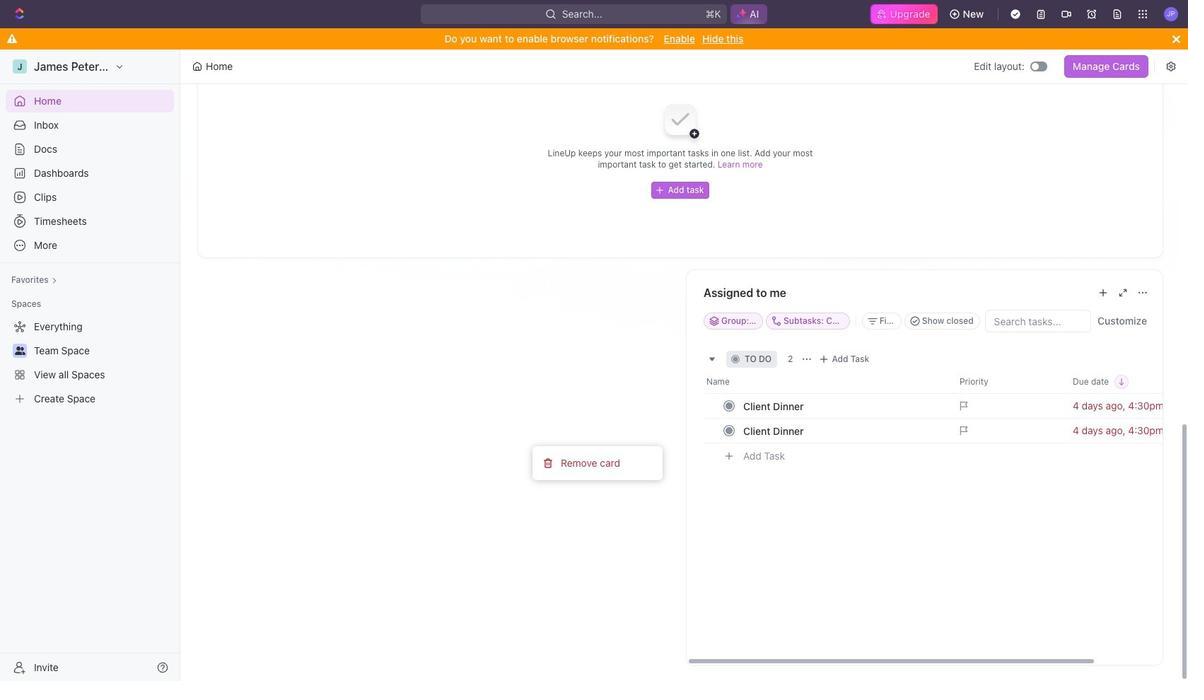 Task type: vqa. For each thing, say whether or not it's contained in the screenshot.
Search tasks... Text Box
yes



Task type: locate. For each thing, give the bounding box(es) containing it.
tree
[[6, 316, 174, 410]]



Task type: describe. For each thing, give the bounding box(es) containing it.
Search tasks... text field
[[986, 311, 1091, 332]]

sidebar navigation
[[0, 50, 180, 681]]

tree inside sidebar navigation
[[6, 316, 174, 410]]



